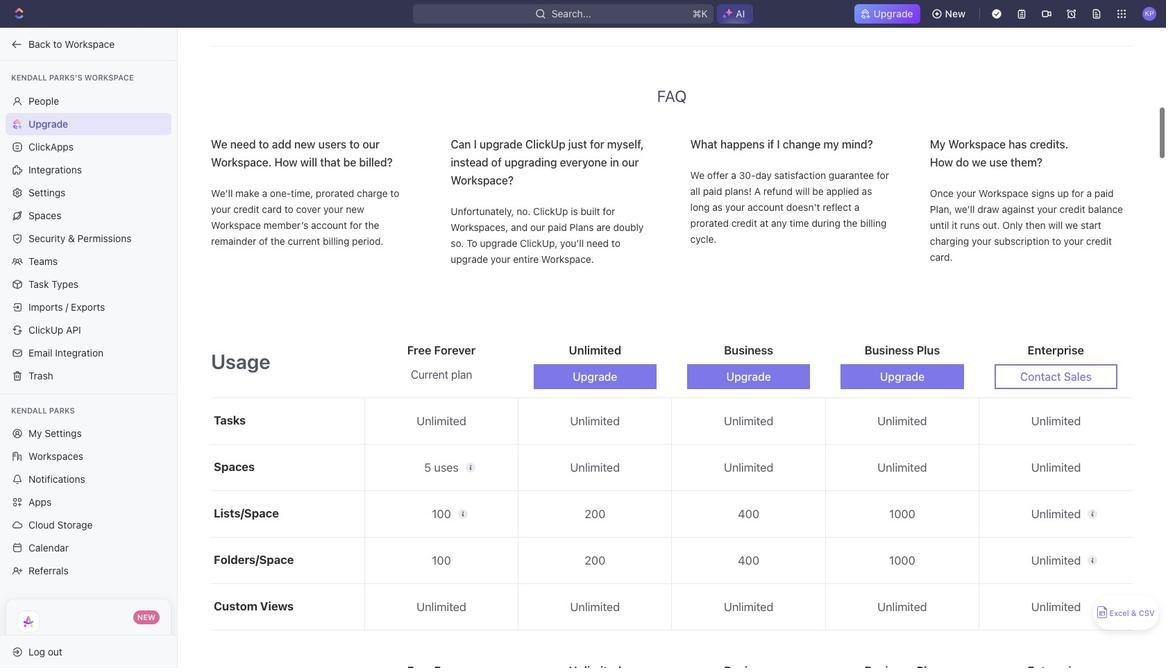 Task type: vqa. For each thing, say whether or not it's contained in the screenshot.


Task type: describe. For each thing, give the bounding box(es) containing it.
search...
[[552, 8, 592, 19]]

& for permissions
[[68, 232, 75, 244]]

once your workspace signs up for a paid plan, we'll draw against your credit balance until it runs out. only then will we start charging your subscription to your credit card.
[[931, 187, 1124, 263]]

cloud storage
[[28, 520, 93, 531]]

imports
[[28, 301, 63, 313]]

of inside we'll make a one-time, prorated charge to your credit card to cover your new workspace member's account for the remainder of the current billing period.
[[259, 235, 268, 247]]

upgrade inside can i upgrade clickup just for myself, instead of upgrading everyone in our workspace?
[[480, 138, 523, 150]]

of inside can i upgrade clickup just for myself, instead of upgrading everyone in our workspace?
[[492, 156, 502, 169]]

we need to add new users to our workspace. how will that be billed?
[[211, 138, 393, 169]]

email integration link
[[6, 342, 172, 364]]

that
[[320, 156, 341, 169]]

a inside we'll make a one-time, prorated charge to your credit card to cover your new workspace member's account for the remainder of the current billing period.
[[262, 187, 267, 199]]

plan,
[[931, 203, 953, 215]]

upgrade button for business plus
[[841, 364, 964, 389]]

billing inside we offer a 30-day satisfaction guarantee for all paid plans! a refund will be applied as long as your account doesn't reflect a prorated credit at any time during the billing cycle.
[[861, 217, 887, 229]]

your down out.
[[972, 235, 992, 247]]

paid for can i upgrade clickup just for myself, instead of upgrading everyone in our workspace?
[[548, 221, 567, 233]]

prorated inside we'll make a one-time, prorated charge to your credit card to cover your new workspace member's account for the remainder of the current billing period.
[[316, 187, 354, 199]]

plans!
[[725, 185, 752, 197]]

your down we'll
[[211, 203, 231, 215]]

1 100 from the top
[[432, 507, 451, 521]]

for inside we'll make a one-time, prorated charge to your credit card to cover your new workspace member's account for the remainder of the current billing period.
[[350, 219, 362, 231]]

runs
[[961, 219, 981, 231]]

a inside once your workspace signs up for a paid plan, we'll draw against your credit balance until it runs out. only then will we start charging your subscription to your credit card.
[[1087, 187, 1093, 199]]

be inside we need to add new users to our workspace. how will that be billed?
[[344, 156, 357, 169]]

unfortunately, no. clickup is built for workspaces, and our paid plans are doubly so. to upgrade clickup, you'll need to upgrade your entire workspace.
[[451, 205, 644, 265]]

log out button
[[6, 641, 165, 664]]

calendar link
[[6, 538, 172, 560]]

signs
[[1032, 187, 1056, 199]]

upgrade for unlimited
[[573, 371, 618, 383]]

ai button
[[718, 4, 753, 24]]

mind?
[[842, 138, 874, 150]]

paid for what happens if i change my mind?
[[703, 185, 723, 197]]

doubly
[[614, 221, 644, 233]]

in
[[610, 156, 619, 169]]

200 for lists/space
[[585, 507, 606, 521]]

1 vertical spatial upgrade
[[480, 237, 518, 249]]

spaces inside "link"
[[28, 209, 61, 221]]

against
[[1003, 203, 1035, 215]]

apps link
[[6, 492, 172, 514]]

satisfaction
[[775, 169, 827, 181]]

to right 'charge'
[[391, 187, 400, 199]]

a
[[755, 185, 761, 197]]

0 horizontal spatial the
[[271, 235, 285, 247]]

upgrading
[[505, 156, 557, 169]]

clickup api
[[28, 324, 81, 336]]

1000 for folders/space
[[890, 554, 916, 568]]

1 horizontal spatial spaces
[[214, 461, 255, 475]]

instead
[[451, 156, 489, 169]]

long
[[691, 201, 710, 213]]

2 vertical spatial clickup
[[28, 324, 63, 336]]

clickup inside unfortunately, no. clickup is built for workspaces, and our paid plans are doubly so. to upgrade clickup, you'll need to upgrade your entire workspace.
[[534, 205, 568, 217]]

workspace inside my workspace has credits. how do we use them?
[[949, 138, 1007, 150]]

api
[[66, 324, 81, 336]]

notifications
[[28, 474, 85, 485]]

integrations
[[28, 164, 82, 175]]

your down start
[[1064, 235, 1084, 247]]

new inside we'll make a one-time, prorated charge to your credit card to cover your new workspace member's account for the remainder of the current billing period.
[[346, 203, 365, 215]]

can i upgrade clickup just for myself, instead of upgrading everyone in our workspace?
[[451, 138, 644, 187]]

charging
[[931, 235, 970, 247]]

entire
[[513, 253, 539, 265]]

to
[[467, 237, 478, 249]]

during
[[812, 217, 841, 229]]

happens
[[721, 138, 765, 150]]

200 for folders/space
[[585, 554, 606, 568]]

workspaces,
[[451, 221, 509, 233]]

time,
[[291, 187, 313, 199]]

contact
[[1021, 371, 1062, 383]]

upgrade button for business
[[688, 364, 811, 389]]

for for unfortunately, no. clickup is built for workspaces, and our paid plans are doubly so. to upgrade clickup, you'll need to upgrade your entire workspace.
[[603, 205, 616, 217]]

i inside can i upgrade clickup just for myself, instead of upgrading everyone in our workspace?
[[474, 138, 477, 150]]

we inside my workspace has credits. how do we use them?
[[973, 156, 987, 169]]

we offer a 30-day satisfaction guarantee for all paid plans! a refund will be applied as long as your account doesn't reflect a prorated credit at any time during the billing cycle.
[[691, 169, 890, 245]]

plan
[[451, 369, 472, 381]]

2 100 from the top
[[432, 554, 451, 568]]

lists/space
[[214, 507, 279, 521]]

at
[[760, 217, 769, 229]]

will inside once your workspace signs up for a paid plan, we'll draw against your credit balance until it runs out. only then will we start charging your subscription to your credit card.
[[1049, 219, 1063, 231]]

account inside we'll make a one-time, prorated charge to your credit card to cover your new workspace member's account for the remainder of the current billing period.
[[311, 219, 347, 231]]

clickup,
[[520, 237, 558, 249]]

400 for folders/space
[[739, 554, 760, 568]]

kp button
[[1139, 3, 1161, 25]]

to inside button
[[53, 38, 62, 50]]

upgrade for business
[[727, 371, 772, 383]]

my settings link
[[6, 423, 172, 445]]

upgrade for business plus
[[881, 371, 925, 383]]

sales
[[1065, 371, 1092, 383]]

my
[[824, 138, 840, 150]]

400 for lists/space
[[739, 507, 760, 521]]

credits.
[[1030, 138, 1069, 150]]

then
[[1026, 219, 1046, 231]]

custom views
[[214, 600, 294, 614]]

new inside button
[[946, 8, 966, 19]]

1 horizontal spatial the
[[365, 219, 380, 231]]

workspace for to
[[65, 38, 115, 50]]

credit down the up
[[1060, 203, 1086, 215]]

subscription
[[995, 235, 1050, 247]]

your inside unfortunately, no. clickup is built for workspaces, and our paid plans are doubly so. to upgrade clickup, you'll need to upgrade your entire workspace.
[[491, 253, 511, 265]]

cloud
[[28, 520, 55, 531]]

any
[[772, 217, 787, 229]]

kendall parks
[[11, 406, 75, 415]]

and
[[511, 221, 528, 233]]

we'll
[[955, 203, 975, 215]]

start
[[1081, 219, 1102, 231]]

we for we offer a 30-day satisfaction guarantee for all paid plans! a refund will be applied as long as your account doesn't reflect a prorated credit at any time during the billing cycle.
[[691, 169, 705, 181]]

what happens if i change my mind?
[[691, 138, 874, 150]]

so.
[[451, 237, 464, 249]]

exports
[[71, 301, 105, 313]]

settings link
[[6, 182, 172, 204]]

tasks
[[214, 414, 246, 428]]

integrations link
[[6, 159, 172, 181]]

2 i from the left
[[778, 138, 780, 150]]

5
[[425, 461, 431, 475]]

a left the 30-
[[732, 169, 737, 181]]

kendall for my settings
[[11, 406, 47, 415]]

kendall for people
[[11, 73, 47, 82]]

offer
[[708, 169, 729, 181]]

up
[[1058, 187, 1070, 199]]

people link
[[6, 90, 172, 112]]

types
[[52, 278, 78, 290]]

a right reflect
[[855, 201, 860, 213]]

cover
[[296, 203, 321, 215]]

/
[[65, 301, 68, 313]]

applied
[[827, 185, 860, 197]]

storage
[[57, 520, 93, 531]]

0 horizontal spatial new
[[137, 613, 156, 622]]

workspace. inside unfortunately, no. clickup is built for workspaces, and our paid plans are doubly so. to upgrade clickup, you'll need to upgrade your entire workspace.
[[542, 253, 594, 265]]



Task type: locate. For each thing, give the bounding box(es) containing it.
0 horizontal spatial we
[[211, 138, 228, 150]]

day
[[756, 169, 772, 181]]

5 uses
[[425, 461, 459, 475]]

workspace inside we'll make a one-time, prorated charge to your credit card to cover your new workspace member's account for the remainder of the current billing period.
[[211, 219, 261, 231]]

billing
[[861, 217, 887, 229], [323, 235, 350, 247]]

1 400 from the top
[[739, 507, 760, 521]]

enterprise
[[1028, 344, 1085, 357]]

to down doubly
[[612, 237, 621, 249]]

0 vertical spatial billing
[[861, 217, 887, 229]]

workspace. up make
[[211, 156, 272, 169]]

2 vertical spatial will
[[1049, 219, 1063, 231]]

we inside once your workspace signs up for a paid plan, we'll draw against your credit balance until it runs out. only then will we start charging your subscription to your credit card.
[[1066, 219, 1079, 231]]

reflect
[[823, 201, 852, 213]]

0 horizontal spatial upgrade link
[[6, 113, 172, 135]]

kp
[[1146, 9, 1155, 18]]

upgrade button for unlimited
[[534, 364, 657, 389]]

workspace up do on the top of page
[[949, 138, 1007, 150]]

0 vertical spatial upgrade link
[[855, 4, 921, 24]]

are
[[597, 221, 611, 233]]

to right "users"
[[350, 138, 360, 150]]

2 how from the left
[[931, 156, 954, 169]]

0 vertical spatial will
[[301, 156, 317, 169]]

how down add
[[275, 156, 298, 169]]

1 vertical spatial need
[[587, 237, 609, 249]]

1 horizontal spatial upgrade link
[[855, 4, 921, 24]]

1 vertical spatial clickup
[[534, 205, 568, 217]]

paid inside we offer a 30-day satisfaction guarantee for all paid plans! a refund will be applied as long as your account doesn't reflect a prorated credit at any time during the billing cycle.
[[703, 185, 723, 197]]

settings down integrations
[[28, 186, 66, 198]]

your right 'cover'
[[324, 203, 343, 215]]

0 horizontal spatial spaces
[[28, 209, 61, 221]]

new inside we need to add new users to our workspace. how will that be billed?
[[294, 138, 316, 150]]

for right guarantee
[[877, 169, 890, 181]]

1 horizontal spatial new
[[346, 203, 365, 215]]

settings
[[28, 186, 66, 198], [45, 428, 82, 440]]

we for we need to add new users to our workspace. how will that be billed?
[[211, 138, 228, 150]]

1 vertical spatial 200
[[585, 554, 606, 568]]

paid inside unfortunately, no. clickup is built for workspaces, and our paid plans are doubly so. to upgrade clickup, you'll need to upgrade your entire workspace.
[[548, 221, 567, 233]]

1 horizontal spatial we
[[1066, 219, 1079, 231]]

2 vertical spatial our
[[531, 221, 545, 233]]

1 horizontal spatial prorated
[[691, 217, 729, 229]]

0 horizontal spatial will
[[301, 156, 317, 169]]

current plan
[[411, 369, 472, 381]]

credit left at
[[732, 217, 758, 229]]

1 vertical spatial 1000
[[890, 554, 916, 568]]

0 horizontal spatial of
[[259, 235, 268, 247]]

2 1000 from the top
[[890, 554, 916, 568]]

your down plans!
[[726, 201, 745, 213]]

new down 'charge'
[[346, 203, 365, 215]]

0 vertical spatial &
[[68, 232, 75, 244]]

my inside my workspace has credits. how do we use them?
[[931, 138, 946, 150]]

just
[[569, 138, 587, 150]]

2 upgrade button from the left
[[688, 364, 811, 389]]

my for my workspace has credits. how do we use them?
[[931, 138, 946, 150]]

1 how from the left
[[275, 156, 298, 169]]

use
[[990, 156, 1008, 169]]

permissions
[[77, 232, 132, 244]]

out.
[[983, 219, 1001, 231]]

for inside unfortunately, no. clickup is built for workspaces, and our paid plans are doubly so. to upgrade clickup, you'll need to upgrade your entire workspace.
[[603, 205, 616, 217]]

everyone
[[560, 156, 608, 169]]

upgrade link up clickapps link
[[6, 113, 172, 135]]

business plus
[[865, 344, 941, 357]]

1 1000 from the top
[[890, 507, 916, 521]]

clickup up upgrading
[[526, 138, 566, 150]]

how inside my workspace has credits. how do we use them?
[[931, 156, 954, 169]]

we inside we offer a 30-day satisfaction guarantee for all paid plans! a refund will be applied as long as your account doesn't reflect a prorated credit at any time during the billing cycle.
[[691, 169, 705, 181]]

1 vertical spatial settings
[[45, 428, 82, 440]]

workspace. down you'll
[[542, 253, 594, 265]]

for inside can i upgrade clickup just for myself, instead of upgrading everyone in our workspace?
[[590, 138, 605, 150]]

0 vertical spatial my
[[931, 138, 946, 150]]

will inside we offer a 30-day satisfaction guarantee for all paid plans! a refund will be applied as long as your account doesn't reflect a prorated credit at any time during the billing cycle.
[[796, 185, 810, 197]]

be right that
[[344, 156, 357, 169]]

1 business from the left
[[725, 344, 774, 357]]

upgrade up upgrading
[[480, 138, 523, 150]]

1 horizontal spatial be
[[813, 185, 824, 197]]

0 vertical spatial 1000
[[890, 507, 916, 521]]

security
[[28, 232, 65, 244]]

1 vertical spatial kendall
[[11, 406, 47, 415]]

remainder
[[211, 235, 256, 247]]

task types link
[[6, 273, 172, 296]]

need down are on the top right
[[587, 237, 609, 249]]

usage
[[211, 350, 271, 374]]

we up we'll
[[211, 138, 228, 150]]

business for business plus
[[865, 344, 914, 357]]

billing inside we'll make a one-time, prorated charge to your credit card to cover your new workspace member's account for the remainder of the current billing period.
[[323, 235, 350, 247]]

security & permissions
[[28, 232, 132, 244]]

referrals link
[[6, 561, 172, 583]]

1 vertical spatial spaces
[[214, 461, 255, 475]]

my inside 'my settings' link
[[28, 428, 42, 440]]

kendall left parks
[[11, 406, 47, 415]]

for up are on the top right
[[603, 205, 616, 217]]

our inside unfortunately, no. clickup is built for workspaces, and our paid plans are doubly so. to upgrade clickup, you'll need to upgrade your entire workspace.
[[531, 221, 545, 233]]

1 horizontal spatial paid
[[703, 185, 723, 197]]

to right back
[[53, 38, 62, 50]]

for for once your workspace signs up for a paid plan, we'll draw against your credit balance until it runs out. only then will we start charging your subscription to your credit card.
[[1072, 187, 1085, 199]]

& for csv
[[1132, 609, 1138, 618]]

1 vertical spatial upgrade link
[[6, 113, 172, 135]]

1 horizontal spatial our
[[531, 221, 545, 233]]

2 business from the left
[[865, 344, 914, 357]]

1 vertical spatial of
[[259, 235, 268, 247]]

1 i from the left
[[474, 138, 477, 150]]

2 horizontal spatial our
[[622, 156, 639, 169]]

views
[[260, 600, 294, 614]]

as right the long
[[713, 201, 723, 213]]

0 vertical spatial need
[[230, 138, 256, 150]]

30-
[[740, 169, 756, 181]]

to right subscription on the top right of page
[[1053, 235, 1062, 247]]

account up at
[[748, 201, 784, 213]]

need inside we need to add new users to our workspace. how will that be billed?
[[230, 138, 256, 150]]

0 vertical spatial as
[[862, 185, 873, 197]]

for inside we offer a 30-day satisfaction guarantee for all paid plans! a refund will be applied as long as your account doesn't reflect a prorated credit at any time during the billing cycle.
[[877, 169, 890, 181]]

clickapps link
[[6, 136, 172, 158]]

current
[[411, 369, 449, 381]]

them?
[[1011, 156, 1043, 169]]

to left add
[[259, 138, 269, 150]]

0 horizontal spatial how
[[275, 156, 298, 169]]

for inside once your workspace signs up for a paid plan, we'll draw against your credit balance until it runs out. only then will we start charging your subscription to your credit card.
[[1072, 187, 1085, 199]]

0 vertical spatial be
[[344, 156, 357, 169]]

workspace for parks's
[[85, 73, 134, 82]]

the inside we offer a 30-day satisfaction guarantee for all paid plans! a refund will be applied as long as your account doesn't reflect a prorated credit at any time during the billing cycle.
[[844, 217, 858, 229]]

0 horizontal spatial my
[[28, 428, 42, 440]]

our right in
[[622, 156, 639, 169]]

will right 'then'
[[1049, 219, 1063, 231]]

0 horizontal spatial upgrade button
[[534, 364, 657, 389]]

& left csv
[[1132, 609, 1138, 618]]

1 vertical spatial we
[[1066, 219, 1079, 231]]

0 horizontal spatial &
[[68, 232, 75, 244]]

our
[[363, 138, 380, 150], [622, 156, 639, 169], [531, 221, 545, 233]]

need inside unfortunately, no. clickup is built for workspaces, and our paid plans are doubly so. to upgrade clickup, you'll need to upgrade your entire workspace.
[[587, 237, 609, 249]]

teams link
[[6, 250, 172, 273]]

business for business
[[725, 344, 774, 357]]

3 upgrade button from the left
[[841, 364, 964, 389]]

2 200 from the top
[[585, 554, 606, 568]]

what
[[691, 138, 718, 150]]

0 horizontal spatial we
[[973, 156, 987, 169]]

new right add
[[294, 138, 316, 150]]

0 vertical spatial settings
[[28, 186, 66, 198]]

will
[[301, 156, 317, 169], [796, 185, 810, 197], [1049, 219, 1063, 231]]

1 horizontal spatial upgrade button
[[688, 364, 811, 389]]

a up balance
[[1087, 187, 1093, 199]]

1 vertical spatial &
[[1132, 609, 1138, 618]]

plans
[[570, 221, 594, 233]]

for right the up
[[1072, 187, 1085, 199]]

log out
[[28, 646, 62, 658]]

imports / exports link
[[6, 296, 172, 318]]

to inside unfortunately, no. clickup is built for workspaces, and our paid plans are doubly so. to upgrade clickup, you'll need to upgrade your entire workspace.
[[612, 237, 621, 249]]

kendall up people
[[11, 73, 47, 82]]

2 horizontal spatial paid
[[1095, 187, 1115, 199]]

your
[[957, 187, 977, 199], [726, 201, 745, 213], [211, 203, 231, 215], [324, 203, 343, 215], [1038, 203, 1058, 215], [972, 235, 992, 247], [1064, 235, 1084, 247], [491, 253, 511, 265]]

spaces up security
[[28, 209, 61, 221]]

0 horizontal spatial account
[[311, 219, 347, 231]]

1 vertical spatial 400
[[739, 554, 760, 568]]

my settings
[[28, 428, 82, 440]]

task types
[[28, 278, 78, 290]]

kendall parks's workspace
[[11, 73, 134, 82]]

i right can
[[474, 138, 477, 150]]

for for can i upgrade clickup just for myself, instead of upgrading everyone in our workspace?
[[590, 138, 605, 150]]

the down the member's
[[271, 235, 285, 247]]

we'll
[[211, 187, 233, 199]]

csv
[[1140, 609, 1155, 618]]

paid down offer
[[703, 185, 723, 197]]

upgrade down to
[[451, 253, 488, 265]]

your inside we offer a 30-day satisfaction guarantee for all paid plans! a refund will be applied as long as your account doesn't reflect a prorated credit at any time during the billing cycle.
[[726, 201, 745, 213]]

1 vertical spatial 100
[[432, 554, 451, 568]]

workspace up people link
[[85, 73, 134, 82]]

0 horizontal spatial new
[[294, 138, 316, 150]]

for
[[590, 138, 605, 150], [877, 169, 890, 181], [1072, 187, 1085, 199], [603, 205, 616, 217], [350, 219, 362, 231]]

prorated up cycle. on the right
[[691, 217, 729, 229]]

guarantee
[[829, 169, 875, 181]]

1 horizontal spatial will
[[796, 185, 810, 197]]

workspace for your
[[979, 187, 1029, 199]]

workspace inside back to workspace button
[[65, 38, 115, 50]]

clickapps
[[28, 141, 74, 152]]

0 vertical spatial 400
[[739, 507, 760, 521]]

1 vertical spatial prorated
[[691, 217, 729, 229]]

1 horizontal spatial as
[[862, 185, 873, 197]]

will inside we need to add new users to our workspace. how will that be billed?
[[301, 156, 317, 169]]

1 vertical spatial our
[[622, 156, 639, 169]]

apps
[[28, 497, 52, 508]]

until
[[931, 219, 950, 231]]

our inside we need to add new users to our workspace. how will that be billed?
[[363, 138, 380, 150]]

the up 'period.'
[[365, 219, 380, 231]]

myself,
[[608, 138, 644, 150]]

1 horizontal spatial of
[[492, 156, 502, 169]]

spaces link
[[6, 205, 172, 227]]

0 vertical spatial of
[[492, 156, 502, 169]]

it
[[952, 219, 958, 231]]

0 vertical spatial spaces
[[28, 209, 61, 221]]

1 vertical spatial as
[[713, 201, 723, 213]]

1 horizontal spatial how
[[931, 156, 954, 169]]

0 horizontal spatial business
[[725, 344, 774, 357]]

of up workspace?
[[492, 156, 502, 169]]

the down reflect
[[844, 217, 858, 229]]

workspace up kendall parks's workspace on the left top of the page
[[65, 38, 115, 50]]

0 vertical spatial account
[[748, 201, 784, 213]]

2 horizontal spatial the
[[844, 217, 858, 229]]

upgrade down workspaces,
[[480, 237, 518, 249]]

our inside can i upgrade clickup just for myself, instead of upgrading everyone in our workspace?
[[622, 156, 639, 169]]

excel
[[1110, 609, 1130, 618]]

1 horizontal spatial my
[[931, 138, 946, 150]]

our up clickup,
[[531, 221, 545, 233]]

charge
[[357, 187, 388, 199]]

clickup down imports
[[28, 324, 63, 336]]

credit down make
[[234, 203, 259, 215]]

2 horizontal spatial will
[[1049, 219, 1063, 231]]

new button
[[926, 3, 974, 25]]

0 horizontal spatial billing
[[323, 235, 350, 247]]

paid up you'll
[[548, 221, 567, 233]]

excel & csv
[[1110, 609, 1155, 618]]

1 vertical spatial will
[[796, 185, 810, 197]]

2 400 from the top
[[739, 554, 760, 568]]

as down guarantee
[[862, 185, 873, 197]]

to up the member's
[[285, 203, 294, 215]]

0 vertical spatial we
[[973, 156, 987, 169]]

2 vertical spatial upgrade
[[451, 253, 488, 265]]

for right 'just'
[[590, 138, 605, 150]]

upgrade link left new button
[[855, 4, 921, 24]]

0 horizontal spatial workspace.
[[211, 156, 272, 169]]

400
[[739, 507, 760, 521], [739, 554, 760, 568]]

0 vertical spatial workspace.
[[211, 156, 272, 169]]

0 horizontal spatial as
[[713, 201, 723, 213]]

1 200 from the top
[[585, 507, 606, 521]]

will left that
[[301, 156, 317, 169]]

credit down start
[[1087, 235, 1113, 247]]

spaces down 'tasks'
[[214, 461, 255, 475]]

1 upgrade button from the left
[[534, 364, 657, 389]]

1 kendall from the top
[[11, 73, 47, 82]]

we up all
[[691, 169, 705, 181]]

for up 'period.'
[[350, 219, 362, 231]]

0 vertical spatial upgrade
[[480, 138, 523, 150]]

0 horizontal spatial be
[[344, 156, 357, 169]]

1 vertical spatial we
[[691, 169, 705, 181]]

how inside we need to add new users to our workspace. how will that be billed?
[[275, 156, 298, 169]]

paid
[[703, 185, 723, 197], [1095, 187, 1115, 199], [548, 221, 567, 233]]

one-
[[270, 187, 291, 199]]

change
[[783, 138, 821, 150]]

account inside we offer a 30-day satisfaction guarantee for all paid plans! a refund will be applied as long as your account doesn't reflect a prorated credit at any time during the billing cycle.
[[748, 201, 784, 213]]

teams
[[28, 255, 58, 267]]

0 vertical spatial new
[[946, 8, 966, 19]]

1000 for lists/space
[[890, 507, 916, 521]]

our up billed?
[[363, 138, 380, 150]]

workspace. inside we need to add new users to our workspace. how will that be billed?
[[211, 156, 272, 169]]

kendall
[[11, 73, 47, 82], [11, 406, 47, 415]]

time
[[790, 217, 810, 229]]

prorated inside we offer a 30-day satisfaction guarantee for all paid plans! a refund will be applied as long as your account doesn't reflect a prorated credit at any time during the billing cycle.
[[691, 217, 729, 229]]

to inside once your workspace signs up for a paid plan, we'll draw against your credit balance until it runs out. only then will we start charging your subscription to your credit card.
[[1053, 235, 1062, 247]]

uses
[[434, 461, 459, 475]]

parks
[[49, 406, 75, 415]]

paid up balance
[[1095, 187, 1115, 199]]

people
[[28, 95, 59, 107]]

your up "we'll"
[[957, 187, 977, 199]]

workspace inside once your workspace signs up for a paid plan, we'll draw against your credit balance until it runs out. only then will we start charging your subscription to your credit card.
[[979, 187, 1029, 199]]

email integration
[[28, 347, 104, 359]]

1 vertical spatial new
[[346, 203, 365, 215]]

1 vertical spatial my
[[28, 428, 42, 440]]

cloud storage link
[[6, 515, 172, 537]]

faq
[[658, 87, 687, 105]]

clickup inside can i upgrade clickup just for myself, instead of upgrading everyone in our workspace?
[[526, 138, 566, 150]]

how left do on the top of page
[[931, 156, 954, 169]]

we inside we need to add new users to our workspace. how will that be billed?
[[211, 138, 228, 150]]

0 horizontal spatial need
[[230, 138, 256, 150]]

0 vertical spatial prorated
[[316, 187, 354, 199]]

new
[[294, 138, 316, 150], [346, 203, 365, 215]]

need left add
[[230, 138, 256, 150]]

1 vertical spatial new
[[137, 613, 156, 622]]

0 vertical spatial we
[[211, 138, 228, 150]]

1 horizontal spatial account
[[748, 201, 784, 213]]

my down kendall parks
[[28, 428, 42, 440]]

of down the member's
[[259, 235, 268, 247]]

do
[[956, 156, 970, 169]]

doesn't
[[787, 201, 821, 213]]

settings down parks
[[45, 428, 82, 440]]

0 vertical spatial our
[[363, 138, 380, 150]]

workspace
[[65, 38, 115, 50], [85, 73, 134, 82], [949, 138, 1007, 150], [979, 187, 1029, 199], [211, 219, 261, 231]]

0 horizontal spatial prorated
[[316, 187, 354, 199]]

your left entire
[[491, 253, 511, 265]]

we left start
[[1066, 219, 1079, 231]]

workspaces link
[[6, 446, 172, 468]]

0 vertical spatial clickup
[[526, 138, 566, 150]]

upgrade button
[[534, 364, 657, 389], [688, 364, 811, 389], [841, 364, 964, 389]]

workspace up against
[[979, 187, 1029, 199]]

1000
[[890, 507, 916, 521], [890, 554, 916, 568]]

billing right 'during'
[[861, 217, 887, 229]]

can
[[451, 138, 471, 150]]

paid inside once your workspace signs up for a paid plan, we'll draw against your credit balance until it runs out. only then will we start charging your subscription to your credit card.
[[1095, 187, 1115, 199]]

billing left 'period.'
[[323, 235, 350, 247]]

1 vertical spatial workspace.
[[542, 253, 594, 265]]

0 vertical spatial new
[[294, 138, 316, 150]]

member's
[[264, 219, 309, 231]]

credit inside we offer a 30-day satisfaction guarantee for all paid plans! a refund will be applied as long as your account doesn't reflect a prorated credit at any time during the billing cycle.
[[732, 217, 758, 229]]

0 vertical spatial 200
[[585, 507, 606, 521]]

i right if
[[778, 138, 780, 150]]

card
[[262, 203, 282, 215]]

billed?
[[359, 156, 393, 169]]

2 kendall from the top
[[11, 406, 47, 415]]

a left one-
[[262, 187, 267, 199]]

my up once
[[931, 138, 946, 150]]

your down signs
[[1038, 203, 1058, 215]]

1 vertical spatial account
[[311, 219, 347, 231]]

users
[[318, 138, 347, 150]]

1 vertical spatial billing
[[323, 235, 350, 247]]

notifications link
[[6, 469, 172, 491]]

prorated up 'cover'
[[316, 187, 354, 199]]

clickup api link
[[6, 319, 172, 341]]

if
[[768, 138, 775, 150]]

will up doesn't in the top of the page
[[796, 185, 810, 197]]

upgrade
[[480, 138, 523, 150], [480, 237, 518, 249], [451, 253, 488, 265]]

task
[[28, 278, 49, 290]]

clickup left 'is' on the left top of page
[[534, 205, 568, 217]]

1 horizontal spatial workspace.
[[542, 253, 594, 265]]

be inside we offer a 30-day satisfaction guarantee for all paid plans! a refund will be applied as long as your account doesn't reflect a prorated credit at any time during the billing cycle.
[[813, 185, 824, 197]]

credit inside we'll make a one-time, prorated charge to your credit card to cover your new workspace member's account for the remainder of the current billing period.
[[234, 203, 259, 215]]

1 horizontal spatial we
[[691, 169, 705, 181]]

workspace up remainder on the left of the page
[[211, 219, 261, 231]]

be up doesn't in the top of the page
[[813, 185, 824, 197]]

1 horizontal spatial business
[[865, 344, 914, 357]]

0 horizontal spatial our
[[363, 138, 380, 150]]

& right security
[[68, 232, 75, 244]]

account down 'cover'
[[311, 219, 347, 231]]

0 vertical spatial kendall
[[11, 73, 47, 82]]

balance
[[1089, 203, 1124, 215]]

we right do on the top of page
[[973, 156, 987, 169]]

1 horizontal spatial &
[[1132, 609, 1138, 618]]

my for my settings
[[28, 428, 42, 440]]

we'll make a one-time, prorated charge to your credit card to cover your new workspace member's account for the remainder of the current billing period.
[[211, 187, 400, 247]]

⌘k
[[693, 8, 709, 19]]

1 vertical spatial be
[[813, 185, 824, 197]]



